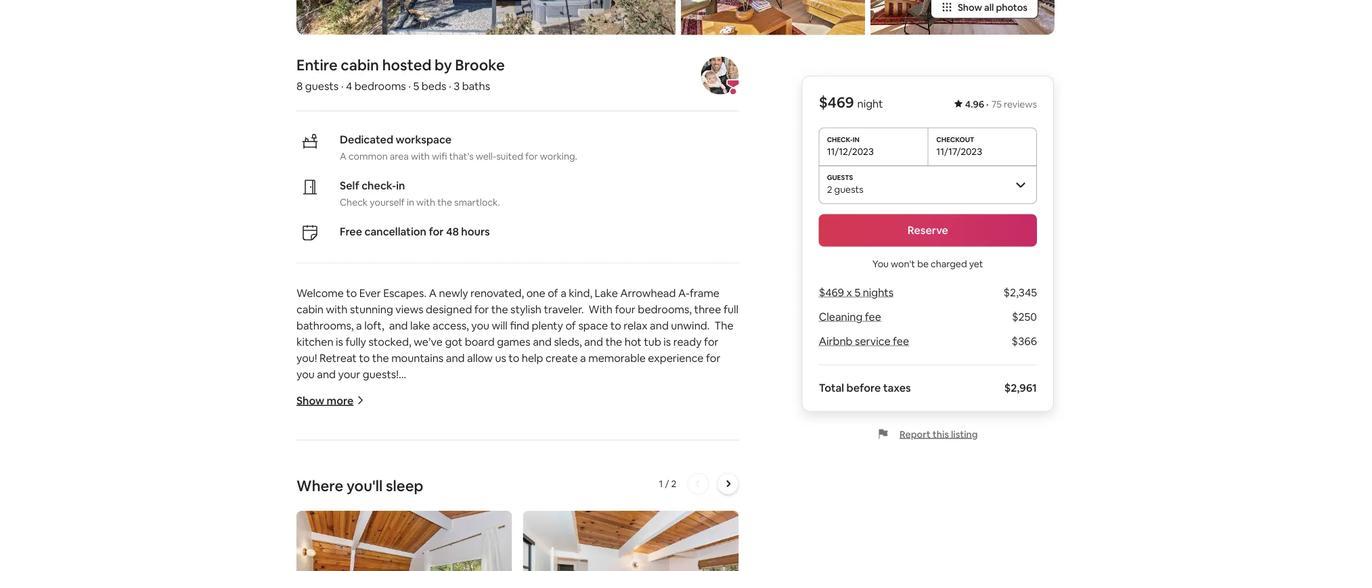Task type: describe. For each thing, give the bounding box(es) containing it.
tub
[[644, 335, 661, 349]]

stylish
[[510, 303, 542, 316]]

thought
[[478, 433, 519, 446]]

report
[[900, 428, 931, 440]]

free
[[340, 225, 362, 239]]

3
[[454, 79, 460, 93]]

0 horizontal spatial living
[[399, 514, 425, 528]]

a right stay
[[373, 416, 379, 430]]

a down +
[[476, 514, 482, 528]]

1 living room image from the left
[[681, 0, 865, 35]]

vaulted
[[633, 449, 670, 463]]

upstairs
[[364, 546, 404, 560]]

cleaning fee
[[819, 310, 881, 324]]

dining
[[318, 498, 349, 511]]

will inside want to stay in a cozy a-frame cabin with a unique/modern vibe? this is the spot! every detail in the cabin has been carefully thought out to provide an exceptional cabin experience that will make you want to stay! the entry level has  high vaulted ceilings with the full floor to ceiling windows overlooking beautiful views of the trees and lake. the entry level also includes a modern kitchen and two of the bedrooms and one bathroom. the dining room has seating for six + four at the bar & more if needed in the living room. the cozy & spacious living room has a large smart tv and the living room opens the the full length balcony with plenty of seating to roast marshmallows on our outdoor fireplace. when you go upstairs you can enjoy a beautiful sitting area with a view to relax or play games and also access one of the master bedrooms and bathrooms. downstairs,
[[378, 449, 393, 463]]

length
[[314, 530, 346, 544]]

· left the 75
[[986, 98, 989, 110]]

smart
[[511, 514, 541, 528]]

for right the ready
[[704, 335, 719, 349]]

smartlock.
[[454, 196, 500, 208]]

$469 for $469 night
[[819, 93, 854, 112]]

full inside the welcome to ever escapes. a newly renovated, one of a kind, lake arrowhead a-frame cabin with stunning views designed for the stylish traveler.  with four bedrooms, three full bathrooms, a loft,  and lake access, you will find plenty of space to relax and unwind.  the kitchen is fully stocked, we've got board games and sleds, and the hot tub is ready for you! retreat to the mountains and allow us to help create a memorable experience for you and your guests!
[[724, 303, 739, 316]]

bedrooms,
[[638, 303, 692, 316]]

workspace
[[396, 133, 452, 146]]

out
[[521, 433, 538, 446]]

a left "loft,"
[[356, 319, 362, 333]]

traveler.
[[544, 303, 584, 316]]

of up "traveler."
[[548, 286, 558, 300]]

more inside want to stay in a cozy a-frame cabin with a unique/modern vibe? this is the spot! every detail in the cabin has been carefully thought out to provide an exceptional cabin experience that will make you want to stay! the entry level has  high vaulted ceilings with the full floor to ceiling windows overlooking beautiful views of the trees and lake. the entry level also includes a modern kitchen and two of the bedrooms and one bathroom. the dining room has seating for six + four at the bar & more if needed in the living room. the cozy & spacious living room has a large smart tv and the living room opens the the full length balcony with plenty of seating to roast marshmallows on our outdoor fireplace. when you go upstairs you can enjoy a beautiful sitting area with a view to relax or play games and also access one of the master bedrooms and bathrooms. downstairs,
[[563, 498, 589, 511]]

of right the two
[[548, 481, 559, 495]]

unique/modern
[[512, 416, 590, 430]]

a inside dedicated workspace a common area with wifi that's well-suited for working.
[[340, 150, 347, 162]]

of up sleds,
[[566, 319, 576, 333]]

2 horizontal spatial one
[[655, 481, 674, 495]]

find
[[510, 319, 529, 333]]

space
[[578, 319, 608, 333]]

one inside the welcome to ever escapes. a newly renovated, one of a kind, lake arrowhead a-frame cabin with stunning views designed for the stylish traveler.  with four bedrooms, three full bathrooms, a loft,  and lake access, you will find plenty of space to relax and unwind.  the kitchen is fully stocked, we've got board games and sleds, and the hot tub is ready for you! retreat to the mountains and allow us to help create a memorable experience for you and your guests!
[[527, 286, 545, 300]]

and down the trees
[[634, 481, 653, 495]]

games inside the welcome to ever escapes. a newly renovated, one of a kind, lake arrowhead a-frame cabin with stunning views designed for the stylish traveler.  with four bedrooms, three full bathrooms, a loft,  and lake access, you will find plenty of space to relax and unwind.  the kitchen is fully stocked, we've got board games and sleds, and the hot tub is ready for you! retreat to the mountains and allow us to help create a memorable experience for you and your guests!
[[497, 335, 530, 349]]

frame inside want to stay in a cozy a-frame cabin with a unique/modern vibe? this is the spot! every detail in the cabin has been carefully thought out to provide an exceptional cabin experience that will make you want to stay! the entry level has  high vaulted ceilings with the full floor to ceiling windows overlooking beautiful views of the trees and lake. the entry level also includes a modern kitchen and two of the bedrooms and one bathroom. the dining room has seating for six + four at the bar & more if needed in the living room. the cozy & spacious living room has a large smart tv and the living room opens the the full length balcony with plenty of seating to roast marshmallows on our outdoor fireplace. when you go upstairs you can enjoy a beautiful sitting area with a view to relax or play games and also access one of the master bedrooms and bathrooms. downstairs,
[[418, 416, 448, 430]]

cabin up carefully
[[450, 416, 478, 430]]

in right needed
[[641, 498, 650, 511]]

a- inside the welcome to ever escapes. a newly renovated, one of a kind, lake arrowhead a-frame cabin with stunning views designed for the stylish traveler.  with four bedrooms, three full bathrooms, a loft,  and lake access, you will find plenty of space to relax and unwind.  the kitchen is fully stocked, we've got board games and sleds, and the hot tub is ready for you! retreat to the mountains and allow us to help create a memorable experience for you and your guests!
[[678, 286, 690, 300]]

show more
[[297, 394, 354, 407]]

to right out at the bottom of the page
[[541, 433, 551, 446]]

welcome to ever escapes. a newly renovated, one of a kind, lake arrowhead a-frame cabin with stunning views designed for the stylish traveler.  with four bedrooms, three full bathrooms, a loft,  and lake access, you will find plenty of space to relax and unwind.  the kitchen is fully stocked, we've got board games and sleds, and the hot tub is ready for you! retreat to the mountains and allow us to help create a memorable experience for you and your guests!
[[297, 286, 741, 381]]

1 horizontal spatial living
[[596, 514, 622, 528]]

2 horizontal spatial room
[[624, 514, 651, 528]]

and right tv
[[556, 514, 574, 528]]

$469 x 5 nights
[[819, 286, 894, 300]]

1 vertical spatial bedrooms
[[580, 481, 632, 495]]

yet
[[969, 258, 983, 270]]

views inside the welcome to ever escapes. a newly renovated, one of a kind, lake arrowhead a-frame cabin with stunning views designed for the stylish traveler.  with four bedrooms, three full bathrooms, a loft,  and lake access, you will find plenty of space to relax and unwind.  the kitchen is fully stocked, we've got board games and sleds, and the hot tub is ready for you! retreat to the mountains and allow us to help create a memorable experience for you and your guests!
[[396, 303, 423, 316]]

lake
[[410, 319, 430, 333]]

and down "retreat"
[[317, 368, 336, 381]]

a up master
[[476, 546, 482, 560]]

carefully
[[434, 433, 476, 446]]

be
[[917, 258, 929, 270]]

fully
[[346, 335, 366, 349]]

$2,961
[[1004, 381, 1037, 395]]

to up overlooking in the bottom of the page
[[473, 449, 484, 463]]

dedicated workspace a common area with wifi that's well-suited for working.
[[340, 133, 577, 162]]

kitchen inside the welcome to ever escapes. a newly renovated, one of a kind, lake arrowhead a-frame cabin with stunning views designed for the stylish traveler.  with four bedrooms, three full bathrooms, a loft,  and lake access, you will find plenty of space to relax and unwind.  the kitchen is fully stocked, we've got board games and sleds, and the hot tub is ready for you! retreat to the mountains and allow us to help create a memorable experience for you and your guests!
[[297, 335, 333, 349]]

with up bathrooms.
[[589, 546, 611, 560]]

baths
[[462, 79, 490, 93]]

0 horizontal spatial more
[[327, 394, 354, 407]]

night
[[857, 97, 883, 111]]

access,
[[433, 319, 469, 333]]

the inside "self check-in check yourself in with the smartlock."
[[437, 196, 452, 208]]

sleds,
[[554, 335, 582, 349]]

0 vertical spatial &
[[553, 498, 560, 511]]

with inside dedicated workspace a common area with wifi that's well-suited for working.
[[411, 150, 430, 162]]

$469 x 5 nights button
[[819, 286, 894, 300]]

relax inside want to stay in a cozy a-frame cabin with a unique/modern vibe? this is the spot! every detail in the cabin has been carefully thought out to provide an exceptional cabin experience that will make you want to stay! the entry level has  high vaulted ceilings with the full floor to ceiling windows overlooking beautiful views of the trees and lake. the entry level also includes a modern kitchen and two of the bedrooms and one bathroom. the dining room has seating for six + four at the bar & more if needed in the living room. the cozy & spacious living room has a large smart tv and the living room opens the the full length balcony with plenty of seating to roast marshmallows on our outdoor fireplace. when you go upstairs you can enjoy a beautiful sitting area with a view to relax or play games and also access one of the master bedrooms and bathrooms. downstairs,
[[660, 546, 684, 560]]

photos
[[996, 1, 1028, 13]]

floor
[[333, 465, 357, 479]]

us
[[495, 351, 506, 365]]

vibe?
[[592, 416, 618, 430]]

· down hosted
[[408, 79, 411, 93]]

won't
[[891, 258, 915, 270]]

newly
[[439, 286, 468, 300]]

area inside dedicated workspace a common area with wifi that's well-suited for working.
[[390, 150, 409, 162]]

tv
[[543, 514, 553, 528]]

0 vertical spatial also
[[350, 481, 370, 495]]

to down that
[[359, 465, 370, 479]]

reviews
[[1004, 98, 1037, 110]]

windows
[[407, 465, 451, 479]]

suited
[[496, 150, 523, 162]]

in right yourself
[[407, 196, 414, 208]]

1 vertical spatial fee
[[893, 334, 909, 348]]

to left ever at the left bottom of the page
[[346, 286, 357, 300]]

will inside the welcome to ever escapes. a newly renovated, one of a kind, lake arrowhead a-frame cabin with stunning views designed for the stylish traveler.  with four bedrooms, three full bathrooms, a loft,  and lake access, you will find plenty of space to relax and unwind.  the kitchen is fully stocked, we've got board games and sleds, and the hot tub is ready for you! retreat to the mountains and allow us to help create a memorable experience for you and your guests!
[[492, 319, 508, 333]]

experience inside want to stay in a cozy a-frame cabin with a unique/modern vibe? this is the spot! every detail in the cabin has been carefully thought out to provide an exceptional cabin experience that will make you want to stay! the entry level has  high vaulted ceilings with the full floor to ceiling windows overlooking beautiful views of the trees and lake. the entry level also includes a modern kitchen and two of the bedrooms and one bathroom. the dining room has seating for six + four at the bar & more if needed in the living room. the cozy & spacious living room has a large smart tv and the living room opens the the full length balcony with plenty of seating to roast marshmallows on our outdoor fireplace. when you go upstairs you can enjoy a beautiful sitting area with a view to relax or play games and also access one of the master bedrooms and bathrooms. downstairs,
[[297, 449, 352, 463]]

kind,
[[569, 286, 592, 300]]

a frame view image
[[297, 0, 676, 35]]

all
[[984, 1, 994, 13]]

airbnb service fee button
[[819, 334, 909, 348]]

and up "stocked,"
[[389, 319, 408, 333]]

to right 'us'
[[509, 351, 519, 365]]

1 horizontal spatial entry
[[533, 449, 560, 463]]

views inside want to stay in a cozy a-frame cabin with a unique/modern vibe? this is the spot! every detail in the cabin has been carefully thought out to provide an exceptional cabin experience that will make you want to stay! the entry level has  high vaulted ceilings with the full floor to ceiling windows overlooking beautiful views of the trees and lake. the entry level also includes a modern kitchen and two of the bedrooms and one bathroom. the dining room has seating for six + four at the bar & more if needed in the living room. the cozy & spacious living room has a large smart tv and the living room opens the the full length balcony with plenty of seating to roast marshmallows on our outdoor fireplace. when you go upstairs you can enjoy a beautiful sitting area with a view to relax or play games and also access one of the master bedrooms and bathrooms. downstairs,
[[561, 465, 589, 479]]

75
[[992, 98, 1002, 110]]

reserve
[[908, 223, 948, 237]]

is inside want to stay in a cozy a-frame cabin with a unique/modern vibe? this is the spot! every detail in the cabin has been carefully thought out to provide an exceptional cabin experience that will make you want to stay! the entry level has  high vaulted ceilings with the full floor to ceiling windows overlooking beautiful views of the trees and lake. the entry level also includes a modern kitchen and two of the bedrooms and one bathroom. the dining room has seating for six + four at the bar & more if needed in the living room. the cozy & spacious living room has a large smart tv and the living room opens the the full length balcony with plenty of seating to roast marshmallows on our outdoor fireplace. when you go upstairs you can enjoy a beautiful sitting area with a view to relax or play games and also access one of the master bedrooms and bathrooms. downstairs,
[[643, 416, 651, 430]]

make
[[396, 449, 423, 463]]

for down unwind.
[[706, 351, 721, 365]]

king suite- bedroom #1 image
[[523, 511, 739, 571]]

has down six
[[456, 514, 473, 528]]

11/12/2023
[[827, 145, 874, 157]]

· left 3
[[449, 79, 451, 93]]

a up thought
[[504, 416, 510, 430]]

at
[[502, 498, 512, 511]]

where you'll sleep region
[[291, 473, 744, 571]]

and down go
[[332, 562, 351, 571]]

hours
[[461, 225, 490, 239]]

1 vertical spatial full
[[316, 465, 331, 479]]

entire
[[297, 55, 338, 75]]

with right ceilings
[[712, 449, 733, 463]]

this
[[933, 428, 949, 440]]

1 / 2
[[659, 478, 677, 490]]

stay
[[339, 416, 359, 430]]

1 horizontal spatial bedrooms
[[503, 562, 554, 571]]

stay!
[[486, 449, 510, 463]]

cabin down spot!
[[669, 433, 696, 446]]

+
[[471, 498, 477, 511]]

show all photos button
[[931, 0, 1038, 19]]

and down bedrooms,
[[650, 319, 669, 333]]

opens
[[653, 514, 684, 528]]

help
[[522, 351, 543, 365]]

ever
[[359, 286, 381, 300]]

trees
[[623, 465, 649, 479]]

the down out at the bottom of the page
[[512, 449, 531, 463]]

airbnb
[[819, 334, 853, 348]]

you up board
[[471, 319, 490, 333]]

1 vertical spatial cozy
[[318, 514, 341, 528]]

4
[[346, 79, 352, 93]]

a left the 'view' at the bottom
[[613, 546, 619, 560]]

1 horizontal spatial room
[[427, 514, 454, 528]]

you up windows
[[425, 449, 444, 463]]

retreat
[[320, 351, 357, 365]]

escapes.
[[383, 286, 427, 300]]

2 horizontal spatial living
[[671, 498, 697, 511]]

ready
[[673, 335, 702, 349]]

of up if
[[591, 465, 601, 479]]

when
[[297, 546, 326, 560]]

self
[[340, 179, 359, 193]]

high
[[609, 449, 630, 463]]

check
[[340, 196, 368, 208]]

master
[[465, 562, 500, 571]]

2 inside where you'll sleep region
[[671, 478, 677, 490]]

games inside want to stay in a cozy a-frame cabin with a unique/modern vibe? this is the spot! every detail in the cabin has been carefully thought out to provide an exceptional cabin experience that will make you want to stay! the entry level has  high vaulted ceilings with the full floor to ceiling windows overlooking beautiful views of the trees and lake. the entry level also includes a modern kitchen and two of the bedrooms and one bathroom. the dining room has seating for six + four at the bar & more if needed in the living room. the cozy & spacious living room has a large smart tv and the living room opens the the full length balcony with plenty of seating to roast marshmallows on our outdoor fireplace. when you go upstairs you can enjoy a beautiful sitting area with a view to relax or play games and also access one of the master bedrooms and bathrooms. downstairs,
[[297, 562, 330, 571]]

and up the at
[[505, 481, 524, 495]]

0 vertical spatial fee
[[865, 310, 881, 324]]

you down you!
[[297, 368, 315, 381]]

in right stay
[[362, 416, 370, 430]]

the up bathroom.
[[697, 465, 716, 479]]

experience inside the welcome to ever escapes. a newly renovated, one of a kind, lake arrowhead a-frame cabin with stunning views designed for the stylish traveler.  with four bedrooms, three full bathrooms, a loft,  and lake access, you will find plenty of space to relax and unwind.  the kitchen is fully stocked, we've got board games and sleds, and the hot tub is ready for you! retreat to the mountains and allow us to help create a memorable experience for you and your guests!
[[648, 351, 704, 365]]

mountains
[[391, 351, 444, 365]]

in up yourself
[[396, 179, 405, 193]]

outdoor
[[648, 530, 689, 544]]

to down with
[[610, 319, 621, 333]]

to down large
[[499, 530, 510, 544]]

play
[[699, 546, 720, 560]]

to right the 'view' at the bottom
[[647, 546, 658, 560]]

exceptional
[[609, 433, 667, 446]]

go
[[349, 546, 362, 560]]



Task type: locate. For each thing, give the bounding box(es) containing it.
brooke is a superhost. learn more about brooke. image
[[701, 56, 739, 94], [701, 56, 739, 94]]

1 vertical spatial 2
[[671, 478, 677, 490]]

0 vertical spatial $469
[[819, 93, 854, 112]]

has down an
[[587, 449, 604, 463]]

will left find
[[492, 319, 508, 333]]

·
[[341, 79, 344, 93], [408, 79, 411, 93], [449, 79, 451, 93], [986, 98, 989, 110]]

bathrooms.
[[578, 562, 635, 571]]

0 vertical spatial 2
[[827, 183, 832, 195]]

hot
[[625, 335, 642, 349]]

1 horizontal spatial &
[[553, 498, 560, 511]]

0 horizontal spatial a-
[[407, 416, 418, 430]]

1 horizontal spatial kitchen
[[466, 481, 503, 495]]

0 horizontal spatial level
[[325, 481, 348, 495]]

room down modern
[[427, 514, 454, 528]]

you
[[873, 258, 889, 270]]

allow
[[467, 351, 493, 365]]

0 vertical spatial a-
[[678, 286, 690, 300]]

1 vertical spatial seating
[[460, 530, 497, 544]]

$469
[[819, 93, 854, 112], [819, 286, 844, 300]]

2 guests button
[[819, 166, 1037, 203]]

arrowhead
[[620, 286, 676, 300]]

four inside want to stay in a cozy a-frame cabin with a unique/modern vibe? this is the spot! every detail in the cabin has been carefully thought out to provide an exceptional cabin experience that will make you want to stay! the entry level has  high vaulted ceilings with the full floor to ceiling windows overlooking beautiful views of the trees and lake. the entry level also includes a modern kitchen and two of the bedrooms and one bathroom. the dining room has seating for six + four at the bar & more if needed in the living room. the cozy & spacious living room has a large smart tv and the living room opens the the full length balcony with plenty of seating to roast marshmallows on our outdoor fireplace. when you go upstairs you can enjoy a beautiful sitting area with a view to relax or play games and also access one of the master bedrooms and bathrooms. downstairs,
[[479, 498, 500, 511]]

with up the free cancellation for 48 hours
[[416, 196, 435, 208]]

0 horizontal spatial is
[[336, 335, 343, 349]]

1 horizontal spatial cozy
[[381, 416, 404, 430]]

0 horizontal spatial room
[[351, 498, 378, 511]]

1 vertical spatial a
[[429, 286, 437, 300]]

that's
[[449, 150, 474, 162]]

frame
[[690, 286, 720, 300], [418, 416, 448, 430]]

2 $469 from the top
[[819, 286, 844, 300]]

room
[[351, 498, 378, 511], [427, 514, 454, 528], [624, 514, 651, 528]]

the down where
[[297, 498, 316, 511]]

1 horizontal spatial a-
[[678, 286, 690, 300]]

of up enjoy
[[448, 530, 458, 544]]

guests down 11/12/2023
[[834, 183, 864, 195]]

show inside button
[[958, 1, 982, 13]]

this
[[621, 416, 641, 430]]

entry
[[533, 449, 560, 463], [297, 481, 323, 495]]

1 vertical spatial one
[[655, 481, 674, 495]]

1 horizontal spatial area
[[565, 546, 587, 560]]

0 horizontal spatial relax
[[624, 319, 648, 333]]

guests inside dropdown button
[[834, 183, 864, 195]]

three
[[694, 303, 721, 316]]

experience down the ready
[[648, 351, 704, 365]]

cozy up make at left bottom
[[381, 416, 404, 430]]

2 inside 2 guests dropdown button
[[827, 183, 832, 195]]

self check-in check yourself in with the smartlock.
[[340, 179, 500, 208]]

bedrooms up if
[[580, 481, 632, 495]]

two
[[526, 481, 546, 495]]

bedrooms
[[355, 79, 406, 93], [580, 481, 632, 495], [503, 562, 554, 571]]

provide
[[554, 433, 592, 446]]

· left 4
[[341, 79, 344, 93]]

for inside want to stay in a cozy a-frame cabin with a unique/modern vibe? this is the spot! every detail in the cabin has been carefully thought out to provide an exceptional cabin experience that will make you want to stay! the entry level has  high vaulted ceilings with the full floor to ceiling windows overlooking beautiful views of the trees and lake. the entry level also includes a modern kitchen and two of the bedrooms and one bathroom. the dining room has seating for six + four at the bar & more if needed in the living room. the cozy & spacious living room has a large smart tv and the living room opens the the full length balcony with plenty of seating to roast marshmallows on our outdoor fireplace. when you go upstairs you can enjoy a beautiful sitting area with a view to relax or play games and also access one of the master bedrooms and bathrooms. downstairs,
[[438, 498, 453, 511]]

report this listing
[[900, 428, 978, 440]]

stunning
[[350, 303, 393, 316]]

and down the vaulted
[[651, 465, 670, 479]]

1 horizontal spatial plenty
[[532, 319, 563, 333]]

and up help
[[533, 335, 552, 349]]

0 horizontal spatial &
[[344, 514, 351, 528]]

games down the when
[[297, 562, 330, 571]]

the inside the welcome to ever escapes. a newly renovated, one of a kind, lake arrowhead a-frame cabin with stunning views designed for the stylish traveler.  with four bedrooms, three full bathrooms, a loft,  and lake access, you will find plenty of space to relax and unwind.  the kitchen is fully stocked, we've got board games and sleds, and the hot tub is ready for you! retreat to the mountains and allow us to help create a memorable experience for you and your guests!
[[715, 319, 734, 333]]

views down the escapes. on the bottom
[[396, 303, 423, 316]]

guests!
[[363, 368, 399, 381]]

0 vertical spatial show
[[958, 1, 982, 13]]

also down go
[[354, 562, 373, 571]]

bedrooms inside entire cabin hosted by brooke 8 guests · 4 bedrooms · 5 beds · 3 baths
[[355, 79, 406, 93]]

with up the upstairs
[[390, 530, 411, 544]]

& right bar
[[553, 498, 560, 511]]

0 vertical spatial relax
[[624, 319, 648, 333]]

1 vertical spatial level
[[325, 481, 348, 495]]

where you'll sleep
[[297, 476, 423, 495]]

cabin inside the welcome to ever escapes. a newly renovated, one of a kind, lake arrowhead a-frame cabin with stunning views designed for the stylish traveler.  with four bedrooms, three full bathrooms, a loft,  and lake access, you will find plenty of space to relax and unwind.  the kitchen is fully stocked, we've got board games and sleds, and the hot tub is ready for you! retreat to the mountains and allow us to help create a memorable experience for you and your guests!
[[297, 303, 324, 316]]

a up "traveler."
[[561, 286, 566, 300]]

want
[[446, 449, 471, 463]]

create
[[546, 351, 578, 365]]

1 $469 from the top
[[819, 93, 854, 112]]

needed
[[600, 498, 639, 511]]

taxes
[[883, 381, 911, 395]]

0 horizontal spatial 2
[[671, 478, 677, 490]]

0 vertical spatial plenty
[[532, 319, 563, 333]]

$469 for $469 x 5 nights
[[819, 286, 844, 300]]

full up the when
[[297, 530, 311, 544]]

1 horizontal spatial one
[[527, 286, 545, 300]]

cancellation
[[364, 225, 426, 239]]

5 left beds
[[413, 79, 419, 93]]

living up the opens
[[671, 498, 697, 511]]

0 vertical spatial kitchen
[[297, 335, 333, 349]]

bar
[[534, 498, 551, 511]]

2 horizontal spatial is
[[664, 335, 671, 349]]

0 vertical spatial a
[[340, 150, 347, 162]]

1 horizontal spatial guests
[[834, 183, 864, 195]]

2 living room image from the left
[[871, 0, 1055, 35]]

1 vertical spatial relax
[[660, 546, 684, 560]]

8
[[297, 79, 303, 93]]

0 horizontal spatial show
[[297, 394, 324, 407]]

to down fully
[[359, 351, 370, 365]]

view
[[622, 546, 644, 560]]

living
[[671, 498, 697, 511], [399, 514, 425, 528], [596, 514, 622, 528]]

with up thought
[[480, 416, 502, 430]]

also down 'floor'
[[350, 481, 370, 495]]

where
[[297, 476, 343, 495]]

1 vertical spatial show
[[297, 394, 324, 407]]

1 vertical spatial also
[[354, 562, 373, 571]]

2 horizontal spatial bedrooms
[[580, 481, 632, 495]]

$366
[[1012, 334, 1037, 348]]

0 vertical spatial more
[[327, 394, 354, 407]]

four inside the welcome to ever escapes. a newly renovated, one of a kind, lake arrowhead a-frame cabin with stunning views designed for the stylish traveler.  with four bedrooms, three full bathrooms, a loft,  and lake access, you will find plenty of space to relax and unwind.  the kitchen is fully stocked, we've got board games and sleds, and the hot tub is ready for you! retreat to the mountains and allow us to help create a memorable experience for you and your guests!
[[615, 303, 636, 316]]

the down three
[[715, 319, 734, 333]]

0 horizontal spatial 5
[[413, 79, 419, 93]]

ceilings
[[672, 449, 709, 463]]

0 horizontal spatial bedrooms
[[355, 79, 406, 93]]

1 horizontal spatial level
[[562, 449, 585, 463]]

1 horizontal spatial show
[[958, 1, 982, 13]]

0 horizontal spatial experience
[[297, 449, 352, 463]]

and down sitting
[[557, 562, 575, 571]]

2 right /
[[671, 478, 677, 490]]

1 horizontal spatial full
[[316, 465, 331, 479]]

2 vertical spatial one
[[412, 562, 431, 571]]

cabin up that
[[357, 433, 384, 446]]

1 vertical spatial plenty
[[414, 530, 445, 544]]

living room image
[[681, 0, 865, 35], [871, 0, 1055, 35]]

one down can at the left
[[412, 562, 431, 571]]

relax
[[624, 319, 648, 333], [660, 546, 684, 560]]

of down can at the left
[[433, 562, 444, 571]]

1 horizontal spatial will
[[492, 319, 508, 333]]

views down "provide" on the left of the page
[[561, 465, 589, 479]]

0 vertical spatial entry
[[533, 449, 560, 463]]

roast
[[513, 530, 538, 544]]

views
[[396, 303, 423, 316], [561, 465, 589, 479]]

fee right 'service'
[[893, 334, 909, 348]]

you down length
[[328, 546, 347, 560]]

beautiful up the two
[[514, 465, 558, 479]]

more up stay
[[327, 394, 354, 407]]

entry up dining
[[297, 481, 323, 495]]

access
[[376, 562, 410, 571]]

well-
[[476, 150, 496, 162]]

area inside want to stay in a cozy a-frame cabin with a unique/modern vibe? this is the spot! every detail in the cabin has been carefully thought out to provide an exceptional cabin experience that will make you want to stay! the entry level has  high vaulted ceilings with the full floor to ceiling windows overlooking beautiful views of the trees and lake. the entry level also includes a modern kitchen and two of the bedrooms and one bathroom. the dining room has seating for six + four at the bar & more if needed in the living room. the cozy & spacious living room has a large smart tv and the living room opens the the full length balcony with plenty of seating to roast marshmallows on our outdoor fireplace. when you go upstairs you can enjoy a beautiful sitting area with a view to relax or play games and also access one of the master bedrooms and bathrooms. downstairs,
[[565, 546, 587, 560]]

includes
[[372, 481, 413, 495]]

4.96
[[965, 98, 984, 110]]

relax inside the welcome to ever escapes. a newly renovated, one of a kind, lake arrowhead a-frame cabin with stunning views designed for the stylish traveler.  with four bedrooms, three full bathrooms, a loft,  and lake access, you will find plenty of space to relax and unwind.  the kitchen is fully stocked, we've got board games and sleds, and the hot tub is ready for you! retreat to the mountains and allow us to help create a memorable experience for you and your guests!
[[624, 319, 648, 333]]

1 horizontal spatial views
[[561, 465, 589, 479]]

yourself
[[370, 196, 405, 208]]

0 vertical spatial frame
[[690, 286, 720, 300]]

0 vertical spatial seating
[[399, 498, 436, 511]]

1 horizontal spatial relax
[[660, 546, 684, 560]]

1 horizontal spatial a
[[429, 286, 437, 300]]

level down "provide" on the left of the page
[[562, 449, 585, 463]]

1 vertical spatial 5
[[855, 286, 861, 300]]

0 horizontal spatial one
[[412, 562, 431, 571]]

a- inside want to stay in a cozy a-frame cabin with a unique/modern vibe? this is the spot! every detail in the cabin has been carefully thought out to provide an exceptional cabin experience that will make you want to stay! the entry level has  high vaulted ceilings with the full floor to ceiling windows overlooking beautiful views of the trees and lake. the entry level also includes a modern kitchen and two of the bedrooms and one bathroom. the dining room has seating for six + four at the bar & more if needed in the living room. the cozy & spacious living room has a large smart tv and the living room opens the the full length balcony with plenty of seating to roast marshmallows on our outdoor fireplace. when you go upstairs you can enjoy a beautiful sitting area with a view to relax or play games and also access one of the master bedrooms and bathrooms. downstairs,
[[407, 416, 418, 430]]

show up "want"
[[297, 394, 324, 407]]

and
[[389, 319, 408, 333], [650, 319, 669, 333], [533, 335, 552, 349], [584, 335, 603, 349], [446, 351, 465, 365], [317, 368, 336, 381], [651, 465, 670, 479], [505, 481, 524, 495], [634, 481, 653, 495], [556, 514, 574, 528], [332, 562, 351, 571], [557, 562, 575, 571]]

1 vertical spatial more
[[563, 498, 589, 511]]

1 horizontal spatial more
[[563, 498, 589, 511]]

0 vertical spatial bedrooms
[[355, 79, 406, 93]]

2 horizontal spatial full
[[724, 303, 739, 316]]

games
[[497, 335, 530, 349], [297, 562, 330, 571]]

a left newly
[[429, 286, 437, 300]]

been
[[406, 433, 431, 446]]

free cancellation for 48 hours
[[340, 225, 490, 239]]

plenty inside want to stay in a cozy a-frame cabin with a unique/modern vibe? this is the spot! every detail in the cabin has been carefully thought out to provide an exceptional cabin experience that will make you want to stay! the entry level has  high vaulted ceilings with the full floor to ceiling windows overlooking beautiful views of the trees and lake. the entry level also includes a modern kitchen and two of the bedrooms and one bathroom. the dining room has seating for six + four at the bar & more if needed in the living room. the cozy & spacious living room has a large smart tv and the living room opens the the full length balcony with plenty of seating to roast marshmallows on our outdoor fireplace. when you go upstairs you can enjoy a beautiful sitting area with a view to relax or play games and also access one of the master bedrooms and bathrooms. downstairs,
[[414, 530, 445, 544]]

unwind.
[[671, 319, 710, 333]]

with inside "self check-in check yourself in with the smartlock."
[[416, 196, 435, 208]]

has up make at left bottom
[[386, 433, 403, 446]]

0 vertical spatial one
[[527, 286, 545, 300]]

beautiful
[[514, 465, 558, 479], [485, 546, 529, 560]]

the up length
[[297, 514, 316, 528]]

can
[[427, 546, 445, 560]]

relax up hot
[[624, 319, 648, 333]]

fireplace.
[[691, 530, 737, 544]]

for inside dedicated workspace a common area with wifi that's well-suited for working.
[[525, 150, 538, 162]]

1 vertical spatial beautiful
[[485, 546, 529, 560]]

total before taxes
[[819, 381, 911, 395]]

1 vertical spatial will
[[378, 449, 393, 463]]

and down got
[[446, 351, 465, 365]]

0 horizontal spatial full
[[297, 530, 311, 544]]

5 right x
[[855, 286, 861, 300]]

1 horizontal spatial fee
[[893, 334, 909, 348]]

1 vertical spatial a-
[[407, 416, 418, 430]]

full right three
[[724, 303, 739, 316]]

show
[[958, 1, 982, 13], [297, 394, 324, 407]]

you left can at the left
[[406, 546, 424, 560]]

sitting
[[531, 546, 563, 560]]

balcony
[[348, 530, 387, 544]]

for right suited
[[525, 150, 538, 162]]

games down find
[[497, 335, 530, 349]]

room down the you'll
[[351, 498, 378, 511]]

0 horizontal spatial kitchen
[[297, 335, 333, 349]]

is up "retreat"
[[336, 335, 343, 349]]

for left the 48
[[429, 225, 444, 239]]

cabin up 4
[[341, 55, 379, 75]]

with inside the welcome to ever escapes. a newly renovated, one of a kind, lake arrowhead a-frame cabin with stunning views designed for the stylish traveler.  with four bedrooms, three full bathrooms, a loft,  and lake access, you will find plenty of space to relax and unwind.  the kitchen is fully stocked, we've got board games and sleds, and the hot tub is ready for you! retreat to the mountains and allow us to help create a memorable experience for you and your guests!
[[326, 303, 348, 316]]

in right detail
[[327, 433, 335, 446]]

seating down sleep
[[399, 498, 436, 511]]

fee up 'service'
[[865, 310, 881, 324]]

a left common
[[340, 150, 347, 162]]

0 horizontal spatial fee
[[865, 310, 881, 324]]

kitchen inside want to stay in a cozy a-frame cabin with a unique/modern vibe? this is the spot! every detail in the cabin has been carefully thought out to provide an exceptional cabin experience that will make you want to stay! the entry level has  high vaulted ceilings with the full floor to ceiling windows overlooking beautiful views of the trees and lake. the entry level also includes a modern kitchen and two of the bedrooms and one bathroom. the dining room has seating for six + four at the bar & more if needed in the living room. the cozy & spacious living room has a large smart tv and the living room opens the the full length balcony with plenty of seating to roast marshmallows on our outdoor fireplace. when you go upstairs you can enjoy a beautiful sitting area with a view to relax or play games and also access one of the master bedrooms and bathrooms. downstairs,
[[466, 481, 503, 495]]

enjoy
[[447, 546, 474, 560]]

1 horizontal spatial is
[[643, 416, 651, 430]]

want
[[297, 416, 323, 430]]

six
[[455, 498, 468, 511]]

welcome
[[297, 286, 344, 300]]

kitchen down overlooking in the bottom of the page
[[466, 481, 503, 495]]

show all photos
[[958, 1, 1028, 13]]

is right this
[[643, 416, 651, 430]]

1 horizontal spatial seating
[[460, 530, 497, 544]]

0 vertical spatial beautiful
[[514, 465, 558, 479]]

1 vertical spatial four
[[479, 498, 500, 511]]

ceiling
[[372, 465, 404, 479]]

the
[[437, 196, 452, 208], [491, 303, 508, 316], [605, 335, 622, 349], [372, 351, 389, 365], [653, 416, 670, 430], [338, 433, 355, 446], [297, 465, 313, 479], [604, 465, 621, 479], [561, 481, 578, 495], [515, 498, 532, 511], [652, 498, 669, 511], [577, 514, 594, 528], [686, 514, 703, 528], [705, 514, 722, 528], [446, 562, 463, 571]]

for left six
[[438, 498, 453, 511]]

4.96 · 75 reviews
[[965, 98, 1037, 110]]

0 vertical spatial games
[[497, 335, 530, 349]]

living down needed
[[596, 514, 622, 528]]

cabin down welcome
[[297, 303, 324, 316]]

with up 'bathrooms,'
[[326, 303, 348, 316]]

a down windows
[[416, 481, 422, 495]]

bedroom #2- king image
[[297, 511, 512, 571]]

0 horizontal spatial views
[[396, 303, 423, 316]]

guests inside entire cabin hosted by brooke 8 guests · 4 bedrooms · 5 beds · 3 baths
[[305, 79, 339, 93]]

you!
[[297, 351, 317, 365]]

with
[[589, 303, 613, 316]]

bathrooms,
[[297, 319, 354, 333]]

2 vertical spatial bedrooms
[[503, 562, 554, 571]]

0 vertical spatial four
[[615, 303, 636, 316]]

hosted
[[382, 55, 432, 75]]

0 vertical spatial full
[[724, 303, 739, 316]]

frame inside the welcome to ever escapes. a newly renovated, one of a kind, lake arrowhead a-frame cabin with stunning views designed for the stylish traveler.  with four bedrooms, three full bathrooms, a loft,  and lake access, you will find plenty of space to relax and unwind.  the kitchen is fully stocked, we've got board games and sleds, and the hot tub is ready for you! retreat to the mountains and allow us to help create a memorable experience for you and your guests!
[[690, 286, 720, 300]]

to left stay
[[326, 416, 336, 430]]

working.
[[540, 150, 577, 162]]

0 vertical spatial guests
[[305, 79, 339, 93]]

2 vertical spatial full
[[297, 530, 311, 544]]

1 vertical spatial entry
[[297, 481, 323, 495]]

a right create
[[580, 351, 586, 365]]

area down "marshmallows"
[[565, 546, 587, 560]]

will up ceiling
[[378, 449, 393, 463]]

memorable
[[588, 351, 646, 365]]

0 horizontal spatial entry
[[297, 481, 323, 495]]

guests down entire
[[305, 79, 339, 93]]

every
[[700, 416, 727, 430]]

plenty up can at the left
[[414, 530, 445, 544]]

0 horizontal spatial plenty
[[414, 530, 445, 544]]

0 vertical spatial level
[[562, 449, 585, 463]]

spot!
[[672, 416, 697, 430]]

service
[[855, 334, 891, 348]]

one down lake.
[[655, 481, 674, 495]]

in
[[396, 179, 405, 193], [407, 196, 414, 208], [362, 416, 370, 430], [327, 433, 335, 446], [641, 498, 650, 511]]

frame up "been" on the left bottom
[[418, 416, 448, 430]]

has down includes at the bottom of page
[[380, 498, 397, 511]]

0 horizontal spatial living room image
[[681, 0, 865, 35]]

1 vertical spatial $469
[[819, 286, 844, 300]]

1 vertical spatial &
[[344, 514, 351, 528]]

5 inside entire cabin hosted by brooke 8 guests · 4 bedrooms · 5 beds · 3 baths
[[413, 79, 419, 93]]

cabin inside entire cabin hosted by brooke 8 guests · 4 bedrooms · 5 beds · 3 baths
[[341, 55, 379, 75]]

show for show all photos
[[958, 1, 982, 13]]

&
[[553, 498, 560, 511], [344, 514, 351, 528]]

0 horizontal spatial will
[[378, 449, 393, 463]]

0 vertical spatial views
[[396, 303, 423, 316]]

0 horizontal spatial four
[[479, 498, 500, 511]]

/
[[665, 478, 669, 490]]

plenty inside the welcome to ever escapes. a newly renovated, one of a kind, lake arrowhead a-frame cabin with stunning views designed for the stylish traveler.  with four bedrooms, three full bathrooms, a loft,  and lake access, you will find plenty of space to relax and unwind.  the kitchen is fully stocked, we've got board games and sleds, and the hot tub is ready for you! retreat to the mountains and allow us to help create a memorable experience for you and your guests!
[[532, 319, 563, 333]]

show for show more
[[297, 394, 324, 407]]

beautiful down the roast in the left of the page
[[485, 546, 529, 560]]

1 horizontal spatial games
[[497, 335, 530, 349]]

for down renovated,
[[474, 303, 489, 316]]

bedrooms down sitting
[[503, 562, 554, 571]]

1 vertical spatial area
[[565, 546, 587, 560]]

0 vertical spatial cozy
[[381, 416, 404, 430]]

a inside the welcome to ever escapes. a newly renovated, one of a kind, lake arrowhead a-frame cabin with stunning views designed for the stylish traveler.  with four bedrooms, three full bathrooms, a loft,  and lake access, you will find plenty of space to relax and unwind.  the kitchen is fully stocked, we've got board games and sleds, and the hot tub is ready for you! retreat to the mountains and allow us to help create a memorable experience for you and your guests!
[[429, 286, 437, 300]]

full
[[724, 303, 739, 316], [316, 465, 331, 479], [297, 530, 311, 544]]

2 guests
[[827, 183, 864, 195]]

and down space on the left of page
[[584, 335, 603, 349]]

0 horizontal spatial area
[[390, 150, 409, 162]]

1 horizontal spatial frame
[[690, 286, 720, 300]]

designed
[[426, 303, 472, 316]]

sleep
[[386, 476, 423, 495]]

1 horizontal spatial 2
[[827, 183, 832, 195]]

lake.
[[672, 465, 695, 479]]



Task type: vqa. For each thing, say whether or not it's contained in the screenshot.
Beach within the 'Carmel-By-The-Sea, California Near Gibson'S Beach Nov 14 – 19'
no



